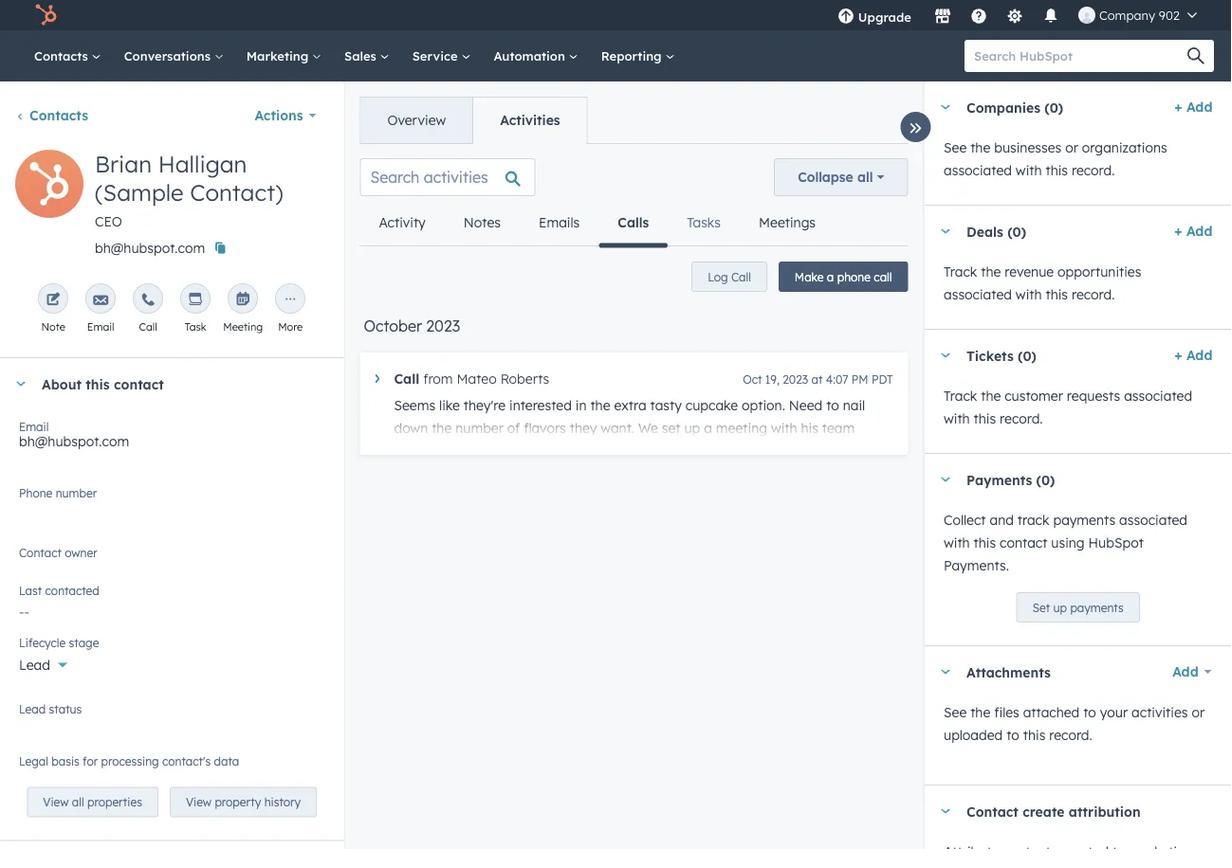 Task type: vqa. For each thing, say whether or not it's contained in the screenshot.


Task type: describe. For each thing, give the bounding box(es) containing it.
see for see the files attached to your activities or uploaded to this record.
[[943, 705, 966, 721]]

Search activities search field
[[360, 158, 535, 196]]

mateo roberts image
[[1079, 7, 1096, 24]]

associated for collect and track payments associated with this contact using hubspot payments.
[[1119, 512, 1187, 529]]

note image
[[46, 293, 61, 308]]

track for track the revenue opportunities associated with this record.
[[943, 264, 977, 280]]

brian halligan (sample contact) ceo
[[95, 150, 283, 230]]

marketplaces image
[[934, 9, 951, 26]]

interested
[[509, 397, 572, 414]]

contact create attribution button
[[924, 786, 1212, 838]]

help image
[[970, 9, 987, 26]]

+ add button for see the businesses or organizations associated with this record.
[[1174, 96, 1212, 119]]

collapse all
[[798, 169, 873, 185]]

meeting
[[223, 321, 263, 334]]

contact owner no owner
[[19, 546, 97, 570]]

edit button
[[15, 150, 83, 225]]

note
[[41, 321, 65, 334]]

actions
[[255, 107, 303, 124]]

with for customer
[[943, 411, 970, 427]]

phone
[[19, 486, 52, 500]]

more image
[[283, 293, 298, 308]]

set up payments
[[1032, 601, 1123, 615]]

meeting
[[716, 420, 767, 437]]

more
[[278, 321, 303, 334]]

companies (0)
[[966, 99, 1063, 115]]

the for attachments
[[970, 705, 990, 721]]

see the businesses or organizations associated with this record.
[[943, 139, 1167, 179]]

service link
[[401, 30, 482, 82]]

about
[[42, 376, 82, 393]]

0 horizontal spatial for
[[83, 755, 98, 769]]

associated for track the revenue opportunities associated with this record.
[[943, 286, 1012, 303]]

email image
[[93, 293, 108, 308]]

associated inside the see the businesses or organizations associated with this record.
[[943, 162, 1012, 179]]

track the customer requests associated with this record.
[[943, 388, 1192, 427]]

team
[[822, 420, 855, 437]]

we
[[638, 420, 658, 437]]

hubspot
[[1088, 535, 1143, 552]]

attached
[[1023, 705, 1079, 721]]

opportunities
[[1057, 264, 1141, 280]]

payments (0)
[[966, 472, 1055, 488]]

deals (0)
[[966, 223, 1026, 240]]

a inside button
[[827, 270, 834, 284]]

up inside 'seems like they're interested in the extra tasty cupcake option. need to nail down the number of flavors they want. we set up a meeting with his team for next week.'
[[684, 420, 700, 437]]

notifications button
[[1035, 0, 1067, 30]]

call
[[874, 270, 892, 284]]

2 horizontal spatial to
[[1083, 705, 1096, 721]]

in
[[576, 397, 587, 414]]

this inside see the files attached to your activities or uploaded to this record.
[[1023, 728, 1045, 744]]

+ for see the businesses or organizations associated with this record.
[[1174, 99, 1182, 115]]

your
[[1100, 705, 1128, 721]]

activities link
[[473, 98, 587, 143]]

legal
[[19, 755, 48, 769]]

payments
[[966, 472, 1032, 488]]

lead button
[[19, 647, 325, 678]]

nail
[[843, 397, 865, 414]]

see for see the businesses or organizations associated with this record.
[[943, 139, 966, 156]]

contact for contact create attribution
[[966, 804, 1018, 820]]

contact inside about this contact dropdown button
[[114, 376, 164, 393]]

up inside set up payments link
[[1053, 601, 1067, 615]]

halligan
[[158, 150, 247, 178]]

company
[[1099, 7, 1156, 23]]

stage
[[69, 636, 99, 650]]

caret image for companies
[[940, 105, 951, 110]]

call for call from mateo roberts
[[394, 371, 420, 388]]

marketing link
[[235, 30, 333, 82]]

Search HubSpot search field
[[965, 40, 1197, 72]]

activity button
[[360, 200, 445, 246]]

hubspot link
[[23, 4, 71, 27]]

businesses
[[994, 139, 1061, 156]]

help button
[[963, 0, 995, 30]]

files
[[994, 705, 1019, 721]]

meetings button
[[740, 200, 835, 246]]

caret image for about
[[15, 382, 27, 387]]

oct
[[743, 372, 762, 387]]

with inside the see the businesses or organizations associated with this record.
[[1015, 162, 1042, 179]]

october 2023 feed
[[345, 143, 924, 478]]

owner up 'contacted' on the left of page
[[65, 546, 97, 560]]

contacted
[[45, 584, 99, 598]]

2 vertical spatial to
[[1006, 728, 1019, 744]]

1 vertical spatial contacts
[[29, 107, 88, 124]]

create
[[1022, 804, 1064, 820]]

requests
[[1067, 388, 1120, 405]]

task
[[185, 321, 206, 334]]

history
[[264, 796, 301, 810]]

0 horizontal spatial number
[[56, 486, 97, 500]]

0 vertical spatial bh@hubspot.com
[[95, 240, 205, 257]]

(0) for payments (0)
[[1036, 472, 1055, 488]]

log
[[708, 270, 728, 284]]

mateo
[[457, 371, 497, 388]]

contact for contact owner no owner
[[19, 546, 62, 560]]

make a phone call button
[[779, 262, 908, 292]]

the for deals (0)
[[981, 264, 1001, 280]]

tickets (0)
[[966, 347, 1036, 364]]

the down like
[[432, 420, 452, 437]]

add button
[[1160, 654, 1212, 692]]

caret image inside attachments dropdown button
[[940, 670, 951, 675]]

a inside 'seems like they're interested in the extra tasty cupcake option. need to nail down the number of flavors they want. we set up a meeting with his team for next week.'
[[704, 420, 712, 437]]

call image
[[141, 293, 156, 308]]

service
[[412, 48, 461, 64]]

Last contacted text field
[[19, 595, 325, 625]]

revenue
[[1004, 264, 1054, 280]]

+ add for see the businesses or organizations associated with this record.
[[1174, 99, 1212, 115]]

need
[[789, 397, 823, 414]]

down
[[394, 420, 428, 437]]

last contacted
[[19, 584, 99, 598]]

payments inside set up payments link
[[1070, 601, 1123, 615]]

record. inside see the files attached to your activities or uploaded to this record.
[[1049, 728, 1092, 744]]

emails
[[539, 214, 580, 231]]

or inside the see the businesses or organizations associated with this record.
[[1065, 139, 1078, 156]]

this inside track the customer requests associated with this record.
[[973, 411, 996, 427]]

collect and track payments associated with this contact using hubspot payments.
[[943, 512, 1187, 574]]

tasks
[[687, 214, 721, 231]]

+ add button for track the revenue opportunities associated with this record.
[[1174, 220, 1212, 243]]

reporting
[[601, 48, 665, 64]]

deals (0) button
[[924, 206, 1167, 257]]

all for collapse
[[858, 169, 873, 185]]

calls button
[[599, 200, 668, 248]]

want.
[[601, 420, 635, 437]]

meetings
[[759, 214, 816, 231]]

seems like they're interested in the extra tasty cupcake option. need to nail down the number of flavors they want. we set up a meeting with his team for next week.
[[394, 397, 865, 460]]

like
[[439, 397, 460, 414]]

payments.
[[943, 558, 1009, 574]]

1 vertical spatial contacts link
[[15, 107, 88, 124]]

property
[[215, 796, 261, 810]]

lead for lead status
[[19, 702, 46, 717]]

contact's
[[162, 755, 211, 769]]

navigation inside october 2023 feed
[[360, 200, 835, 248]]

navigation containing overview
[[360, 97, 588, 144]]

hubspot image
[[34, 4, 57, 27]]

organizations
[[1082, 139, 1167, 156]]

add for track the revenue opportunities associated with this record.
[[1186, 223, 1212, 240]]

add inside popup button
[[1172, 664, 1198, 681]]

search button
[[1178, 40, 1214, 72]]

notifications image
[[1042, 9, 1060, 26]]

week.
[[446, 443, 482, 460]]

view property history link
[[170, 788, 317, 818]]

contact inside "collect and track payments associated with this contact using hubspot payments."
[[1000, 535, 1047, 552]]

payments inside "collect and track payments associated with this contact using hubspot payments."
[[1053, 512, 1115, 529]]

(sample
[[95, 178, 184, 207]]



Task type: locate. For each thing, give the bounding box(es) containing it.
no owner button
[[19, 543, 325, 574]]

0 vertical spatial all
[[858, 169, 873, 185]]

contact
[[114, 376, 164, 393], [1000, 535, 1047, 552]]

a down the "cupcake"
[[704, 420, 712, 437]]

add for track the customer requests associated with this record.
[[1186, 347, 1212, 364]]

0 vertical spatial caret image
[[940, 105, 951, 110]]

0 vertical spatial contacts link
[[23, 30, 113, 82]]

a right make on the right top
[[827, 270, 834, 284]]

contacts link
[[23, 30, 113, 82], [15, 107, 88, 124]]

1 vertical spatial contact
[[966, 804, 1018, 820]]

0 vertical spatial to
[[826, 397, 839, 414]]

contacts
[[34, 48, 92, 64], [29, 107, 88, 124]]

all left "properties"
[[72, 796, 84, 810]]

caret image left 'deals'
[[940, 229, 951, 234]]

attachments button
[[924, 647, 1152, 698]]

tasks button
[[668, 200, 740, 246]]

collapse
[[798, 169, 854, 185]]

1 vertical spatial see
[[943, 705, 966, 721]]

1 vertical spatial contact
[[1000, 535, 1047, 552]]

3 + from the top
[[1174, 347, 1182, 364]]

this inside the see the businesses or organizations associated with this record.
[[1045, 162, 1068, 179]]

1 vertical spatial + add
[[1174, 223, 1212, 240]]

0 horizontal spatial up
[[684, 420, 700, 437]]

basis
[[51, 755, 79, 769]]

caret image left attachments
[[940, 670, 951, 675]]

bh@hubspot.com
[[95, 240, 205, 257], [19, 434, 129, 450]]

the for companies (0)
[[970, 139, 990, 156]]

with inside "collect and track payments associated with this contact using hubspot payments."
[[943, 535, 970, 552]]

all right collapse
[[858, 169, 873, 185]]

0 vertical spatial track
[[943, 264, 977, 280]]

caret image inside payments (0) dropdown button
[[940, 478, 951, 482]]

track for track the customer requests associated with this record.
[[943, 388, 977, 405]]

2023 left 'at'
[[783, 372, 808, 387]]

navigation containing activity
[[360, 200, 835, 248]]

1 horizontal spatial up
[[1053, 601, 1067, 615]]

the up uploaded
[[970, 705, 990, 721]]

see inside the see the businesses or organizations associated with this record.
[[943, 139, 966, 156]]

0 vertical spatial email
[[87, 321, 114, 334]]

contact right about
[[114, 376, 164, 393]]

0 horizontal spatial view
[[43, 796, 69, 810]]

this down 'businesses'
[[1045, 162, 1068, 179]]

email for email bh@hubspot.com
[[19, 420, 49, 434]]

make a phone call
[[795, 270, 892, 284]]

0 horizontal spatial email
[[19, 420, 49, 434]]

using
[[1051, 535, 1084, 552]]

the down the companies
[[970, 139, 990, 156]]

email for email
[[87, 321, 114, 334]]

0 horizontal spatial all
[[72, 796, 84, 810]]

tasty
[[650, 397, 682, 414]]

owner up last contacted
[[41, 553, 79, 570]]

this inside dropdown button
[[86, 376, 110, 393]]

caret image
[[940, 105, 951, 110], [940, 478, 951, 482], [940, 810, 951, 814]]

1 + add from the top
[[1174, 99, 1212, 115]]

calls
[[618, 214, 649, 231]]

2 lead from the top
[[19, 702, 46, 717]]

with down 'businesses'
[[1015, 162, 1042, 179]]

lead down lifecycle
[[19, 657, 50, 674]]

track the revenue opportunities associated with this record.
[[943, 264, 1141, 303]]

1 vertical spatial to
[[1083, 705, 1096, 721]]

no
[[19, 553, 37, 570]]

track inside track the customer requests associated with this record.
[[943, 388, 977, 405]]

contacts up edit popup button
[[29, 107, 88, 124]]

all for view
[[72, 796, 84, 810]]

(0) inside payments (0) dropdown button
[[1036, 472, 1055, 488]]

oct 19, 2023 at 4:07 pm pdt
[[743, 372, 893, 387]]

the inside track the revenue opportunities associated with this record.
[[981, 264, 1001, 280]]

the inside see the files attached to your activities or uploaded to this record.
[[970, 705, 990, 721]]

1 horizontal spatial number
[[456, 420, 504, 437]]

0 vertical spatial for
[[394, 443, 412, 460]]

(0) right 'deals'
[[1007, 223, 1026, 240]]

2 vertical spatial + add button
[[1174, 344, 1212, 367]]

1 vertical spatial payments
[[1070, 601, 1123, 615]]

with inside 'seems like they're interested in the extra tasty cupcake option. need to nail down the number of flavors they want. we set up a meeting with his team for next week.'
[[771, 420, 797, 437]]

record. down organizations
[[1071, 162, 1115, 179]]

0 vertical spatial or
[[1065, 139, 1078, 156]]

2 vertical spatial + add
[[1174, 347, 1212, 364]]

task image
[[188, 293, 203, 308]]

associated for track the customer requests associated with this record.
[[1124, 388, 1192, 405]]

brian
[[95, 150, 152, 178]]

see down the companies
[[943, 139, 966, 156]]

0 vertical spatial +
[[1174, 99, 1182, 115]]

automation link
[[482, 30, 590, 82]]

payments (0) button
[[924, 454, 1205, 506]]

0 horizontal spatial or
[[1065, 139, 1078, 156]]

call down 'call' icon
[[139, 321, 157, 334]]

to
[[826, 397, 839, 414], [1083, 705, 1096, 721], [1006, 728, 1019, 744]]

with for track
[[943, 535, 970, 552]]

+ add for track the revenue opportunities associated with this record.
[[1174, 223, 1212, 240]]

1 vertical spatial 2023
[[783, 372, 808, 387]]

record. down the attached
[[1049, 728, 1092, 744]]

2 vertical spatial caret image
[[940, 810, 951, 814]]

1 vertical spatial navigation
[[360, 200, 835, 248]]

activity
[[379, 214, 426, 231]]

this inside track the revenue opportunities associated with this record.
[[1045, 286, 1068, 303]]

attribution
[[1069, 804, 1140, 820]]

navigation
[[360, 97, 588, 144], [360, 200, 835, 248]]

+ add
[[1174, 99, 1212, 115], [1174, 223, 1212, 240], [1174, 347, 1212, 364]]

associated inside track the revenue opportunities associated with this record.
[[943, 286, 1012, 303]]

for right basis
[[83, 755, 98, 769]]

associated up hubspot at the right bottom of the page
[[1119, 512, 1187, 529]]

2 track from the top
[[943, 388, 977, 405]]

lead for lead
[[19, 657, 50, 674]]

2 view from the left
[[186, 796, 212, 810]]

associated inside track the customer requests associated with this record.
[[1124, 388, 1192, 405]]

add for see the businesses or organizations associated with this record.
[[1186, 99, 1212, 115]]

2023
[[426, 317, 460, 336], [783, 372, 808, 387]]

1 lead from the top
[[19, 657, 50, 674]]

3 + add from the top
[[1174, 347, 1212, 364]]

1 vertical spatial a
[[704, 420, 712, 437]]

2023 right october
[[426, 317, 460, 336]]

0 vertical spatial navigation
[[360, 97, 588, 144]]

(0) for tickets (0)
[[1017, 347, 1036, 364]]

settings image
[[1006, 9, 1024, 26]]

caret image up collect
[[940, 478, 951, 482]]

menu
[[826, 0, 1209, 37]]

0 vertical spatial contact
[[114, 376, 164, 393]]

next
[[416, 443, 443, 460]]

1 horizontal spatial a
[[827, 270, 834, 284]]

the down tickets
[[981, 388, 1001, 405]]

with down collect
[[943, 535, 970, 552]]

seems
[[394, 397, 436, 414]]

caret image
[[940, 229, 951, 234], [940, 353, 951, 358], [375, 375, 380, 383], [15, 382, 27, 387], [940, 670, 951, 675]]

0 vertical spatial 2023
[[426, 317, 460, 336]]

with inside track the revenue opportunities associated with this record.
[[1015, 286, 1042, 303]]

caret image left tickets
[[940, 353, 951, 358]]

19,
[[765, 372, 780, 387]]

with down tickets
[[943, 411, 970, 427]]

the left revenue
[[981, 264, 1001, 280]]

1 vertical spatial all
[[72, 796, 84, 810]]

(0) right tickets
[[1017, 347, 1036, 364]]

902
[[1159, 7, 1180, 23]]

october
[[364, 317, 422, 336]]

track down 'deals'
[[943, 264, 977, 280]]

conversations link
[[113, 30, 235, 82]]

0 horizontal spatial 2023
[[426, 317, 460, 336]]

view down basis
[[43, 796, 69, 810]]

track
[[1017, 512, 1049, 529]]

1 horizontal spatial to
[[1006, 728, 1019, 744]]

collect
[[943, 512, 986, 529]]

the right in
[[590, 397, 610, 414]]

set up payments link
[[1016, 593, 1140, 623]]

marketing
[[246, 48, 312, 64]]

record. inside track the customer requests associated with this record.
[[1000, 411, 1043, 427]]

properties
[[87, 796, 142, 810]]

1 vertical spatial for
[[83, 755, 98, 769]]

track down tickets
[[943, 388, 977, 405]]

(0) inside tickets (0) dropdown button
[[1017, 347, 1036, 364]]

1 vertical spatial track
[[943, 388, 977, 405]]

contacts down hubspot link
[[34, 48, 92, 64]]

add
[[1186, 99, 1212, 115], [1186, 223, 1212, 240], [1186, 347, 1212, 364], [1172, 664, 1198, 681]]

(0) for deals (0)
[[1007, 223, 1026, 240]]

call right log
[[731, 270, 751, 284]]

the for tickets (0)
[[981, 388, 1001, 405]]

last
[[19, 584, 42, 598]]

caret image left about
[[15, 382, 27, 387]]

all
[[858, 169, 873, 185], [72, 796, 84, 810]]

see up uploaded
[[943, 705, 966, 721]]

Phone number text field
[[19, 483, 325, 521]]

1 horizontal spatial for
[[394, 443, 412, 460]]

(0) inside companies (0) dropdown button
[[1044, 99, 1063, 115]]

to down files
[[1006, 728, 1019, 744]]

option.
[[742, 397, 785, 414]]

1 vertical spatial lead
[[19, 702, 46, 717]]

2 vertical spatial +
[[1174, 347, 1182, 364]]

0 vertical spatial up
[[684, 420, 700, 437]]

this up 'payments.' at the right bottom
[[973, 535, 996, 552]]

0 horizontal spatial to
[[826, 397, 839, 414]]

0 horizontal spatial contact
[[114, 376, 164, 393]]

this right about
[[86, 376, 110, 393]]

0 vertical spatial a
[[827, 270, 834, 284]]

all inside popup button
[[858, 169, 873, 185]]

1 horizontal spatial email
[[87, 321, 114, 334]]

number inside 'seems like they're interested in the extra tasty cupcake option. need to nail down the number of flavors they want. we set up a meeting with his team for next week.'
[[456, 420, 504, 437]]

with left his
[[771, 420, 797, 437]]

1 vertical spatial call
[[139, 321, 157, 334]]

or
[[1065, 139, 1078, 156], [1191, 705, 1204, 721]]

+ for track the customer requests associated with this record.
[[1174, 347, 1182, 364]]

(0) up 'businesses'
[[1044, 99, 1063, 115]]

record. down opportunities
[[1071, 286, 1115, 303]]

this down the attached
[[1023, 728, 1045, 744]]

1 horizontal spatial view
[[186, 796, 212, 810]]

1 vertical spatial or
[[1191, 705, 1204, 721]]

1 horizontal spatial contact
[[1000, 535, 1047, 552]]

3 + add button from the top
[[1174, 344, 1212, 367]]

this inside "collect and track payments associated with this contact using hubspot payments."
[[973, 535, 996, 552]]

upgrade
[[858, 9, 912, 25]]

2 caret image from the top
[[940, 478, 951, 482]]

log call button
[[692, 262, 767, 292]]

caret image for deals
[[940, 229, 951, 234]]

email down email icon
[[87, 321, 114, 334]]

his
[[801, 420, 819, 437]]

1 + add button from the top
[[1174, 96, 1212, 119]]

caret image inside contact create attribution dropdown button
[[940, 810, 951, 814]]

lead left status
[[19, 702, 46, 717]]

to left your at the right of the page
[[1083, 705, 1096, 721]]

tickets (0) button
[[924, 330, 1167, 381]]

or inside see the files attached to your activities or uploaded to this record.
[[1191, 705, 1204, 721]]

0 horizontal spatial contact
[[19, 546, 62, 560]]

view left property
[[186, 796, 212, 810]]

1 vertical spatial up
[[1053, 601, 1067, 615]]

2 + from the top
[[1174, 223, 1182, 240]]

processing
[[101, 755, 159, 769]]

call up seems
[[394, 371, 420, 388]]

cupcake
[[686, 397, 738, 414]]

this
[[1045, 162, 1068, 179], [1045, 286, 1068, 303], [86, 376, 110, 393], [973, 411, 996, 427], [973, 535, 996, 552], [1023, 728, 1045, 744]]

menu containing company 902
[[826, 0, 1209, 37]]

1 + from the top
[[1174, 99, 1182, 115]]

record. inside track the revenue opportunities associated with this record.
[[1071, 286, 1115, 303]]

this up "payments"
[[973, 411, 996, 427]]

customer
[[1004, 388, 1063, 405]]

the inside the see the businesses or organizations associated with this record.
[[970, 139, 990, 156]]

2 horizontal spatial call
[[731, 270, 751, 284]]

for down down
[[394, 443, 412, 460]]

notes button
[[445, 200, 520, 246]]

number right phone
[[56, 486, 97, 500]]

1 horizontal spatial contact
[[966, 804, 1018, 820]]

1 view from the left
[[43, 796, 69, 810]]

call inside 'log call' button
[[731, 270, 751, 284]]

from
[[423, 371, 453, 388]]

up
[[684, 420, 700, 437], [1053, 601, 1067, 615]]

lead status
[[19, 702, 82, 717]]

0 vertical spatial contact
[[19, 546, 62, 560]]

1 horizontal spatial all
[[858, 169, 873, 185]]

0 vertical spatial lead
[[19, 657, 50, 674]]

0 vertical spatial call
[[731, 270, 751, 284]]

contacts link down hubspot link
[[23, 30, 113, 82]]

extra
[[614, 397, 647, 414]]

caret image for tickets
[[940, 353, 951, 358]]

2 + add button from the top
[[1174, 220, 1212, 243]]

0 vertical spatial contacts
[[34, 48, 92, 64]]

+ add for track the customer requests associated with this record.
[[1174, 347, 1212, 364]]

caret image inside about this contact dropdown button
[[15, 382, 27, 387]]

payments right set
[[1070, 601, 1123, 615]]

track inside track the revenue opportunities associated with this record.
[[943, 264, 977, 280]]

1 track from the top
[[943, 264, 977, 280]]

contacts link up edit popup button
[[15, 107, 88, 124]]

caret image inside deals (0) dropdown button
[[940, 229, 951, 234]]

conversations
[[124, 48, 214, 64]]

0 vertical spatial + add
[[1174, 99, 1212, 115]]

with for revenue
[[1015, 286, 1042, 303]]

with inside track the customer requests associated with this record.
[[943, 411, 970, 427]]

caret image down october
[[375, 375, 380, 383]]

or right 'businesses'
[[1065, 139, 1078, 156]]

about this contact
[[42, 376, 164, 393]]

bh@hubspot.com up phone number
[[19, 434, 129, 450]]

meeting image
[[235, 293, 251, 308]]

0 horizontal spatial a
[[704, 420, 712, 437]]

3 caret image from the top
[[940, 810, 951, 814]]

2 vertical spatial call
[[394, 371, 420, 388]]

1 horizontal spatial call
[[394, 371, 420, 388]]

view all properties
[[43, 796, 142, 810]]

data
[[214, 755, 239, 769]]

activities
[[500, 112, 560, 129]]

1 horizontal spatial 2023
[[783, 372, 808, 387]]

1 vertical spatial number
[[56, 486, 97, 500]]

1 vertical spatial + add button
[[1174, 220, 1212, 243]]

contact down track on the bottom of page
[[1000, 535, 1047, 552]]

flavors
[[524, 420, 566, 437]]

upgrade image
[[837, 9, 855, 26]]

1 vertical spatial +
[[1174, 223, 1182, 240]]

payments up using
[[1053, 512, 1115, 529]]

view for view all properties
[[43, 796, 69, 810]]

caret image inside october 2023 feed
[[375, 375, 380, 383]]

call for call
[[139, 321, 157, 334]]

2 navigation from the top
[[360, 200, 835, 248]]

view for view property history
[[186, 796, 212, 810]]

(0) for companies (0)
[[1044, 99, 1063, 115]]

the inside track the customer requests associated with this record.
[[981, 388, 1001, 405]]

1 vertical spatial bh@hubspot.com
[[19, 434, 129, 450]]

this down revenue
[[1045, 286, 1068, 303]]

0 vertical spatial see
[[943, 139, 966, 156]]

associated down revenue
[[943, 286, 1012, 303]]

associated inside "collect and track payments associated with this contact using hubspot payments."
[[1119, 512, 1187, 529]]

0 vertical spatial payments
[[1053, 512, 1115, 529]]

to inside 'seems like they're interested in the extra tasty cupcake option. need to nail down the number of flavors they want. we set up a meeting with his team for next week.'
[[826, 397, 839, 414]]

ceo
[[95, 213, 122, 230]]

4:07
[[826, 372, 849, 387]]

caret image inside companies (0) dropdown button
[[940, 105, 951, 110]]

(0) up track on the bottom of page
[[1036, 472, 1055, 488]]

search image
[[1188, 47, 1205, 65]]

contact left create
[[966, 804, 1018, 820]]

1 see from the top
[[943, 139, 966, 156]]

record. down customer at the top of page
[[1000, 411, 1043, 427]]

or right activities
[[1191, 705, 1204, 721]]

caret image for contact
[[940, 810, 951, 814]]

caret image for payments
[[940, 478, 951, 482]]

associated right the requests
[[1124, 388, 1192, 405]]

2 + add from the top
[[1174, 223, 1212, 240]]

0 horizontal spatial call
[[139, 321, 157, 334]]

0 vertical spatial number
[[456, 420, 504, 437]]

for inside 'seems like they're interested in the extra tasty cupcake option. need to nail down the number of flavors they want. we set up a meeting with his team for next week.'
[[394, 443, 412, 460]]

with down revenue
[[1015, 286, 1042, 303]]

bh@hubspot.com down ceo
[[95, 240, 205, 257]]

1 vertical spatial caret image
[[940, 478, 951, 482]]

1 caret image from the top
[[940, 105, 951, 110]]

make
[[795, 270, 824, 284]]

0 vertical spatial + add button
[[1174, 96, 1212, 119]]

see inside see the files attached to your activities or uploaded to this record.
[[943, 705, 966, 721]]

email inside email bh@hubspot.com
[[19, 420, 49, 434]]

+ add button for track the customer requests associated with this record.
[[1174, 344, 1212, 367]]

associated down 'businesses'
[[943, 162, 1012, 179]]

contact inside dropdown button
[[966, 804, 1018, 820]]

deals
[[966, 223, 1003, 240]]

caret image left the companies
[[940, 105, 951, 110]]

view property history
[[186, 796, 301, 810]]

1 horizontal spatial or
[[1191, 705, 1204, 721]]

caret image down uploaded
[[940, 810, 951, 814]]

number down they're at left
[[456, 420, 504, 437]]

1 vertical spatial email
[[19, 420, 49, 434]]

lifecycle
[[19, 636, 66, 650]]

contact inside contact owner no owner
[[19, 546, 62, 560]]

caret image inside tickets (0) dropdown button
[[940, 353, 951, 358]]

contact up the last
[[19, 546, 62, 560]]

+ for track the revenue opportunities associated with this record.
[[1174, 223, 1182, 240]]

2 see from the top
[[943, 705, 966, 721]]

lead
[[19, 657, 50, 674], [19, 702, 46, 717]]

1 navigation from the top
[[360, 97, 588, 144]]

email bh@hubspot.com
[[19, 420, 129, 450]]

to left nail on the right top of the page
[[826, 397, 839, 414]]

lead inside popup button
[[19, 657, 50, 674]]

record. inside the see the businesses or organizations associated with this record.
[[1071, 162, 1115, 179]]

company 902 button
[[1067, 0, 1209, 30]]

email down about
[[19, 420, 49, 434]]

(0) inside deals (0) dropdown button
[[1007, 223, 1026, 240]]



